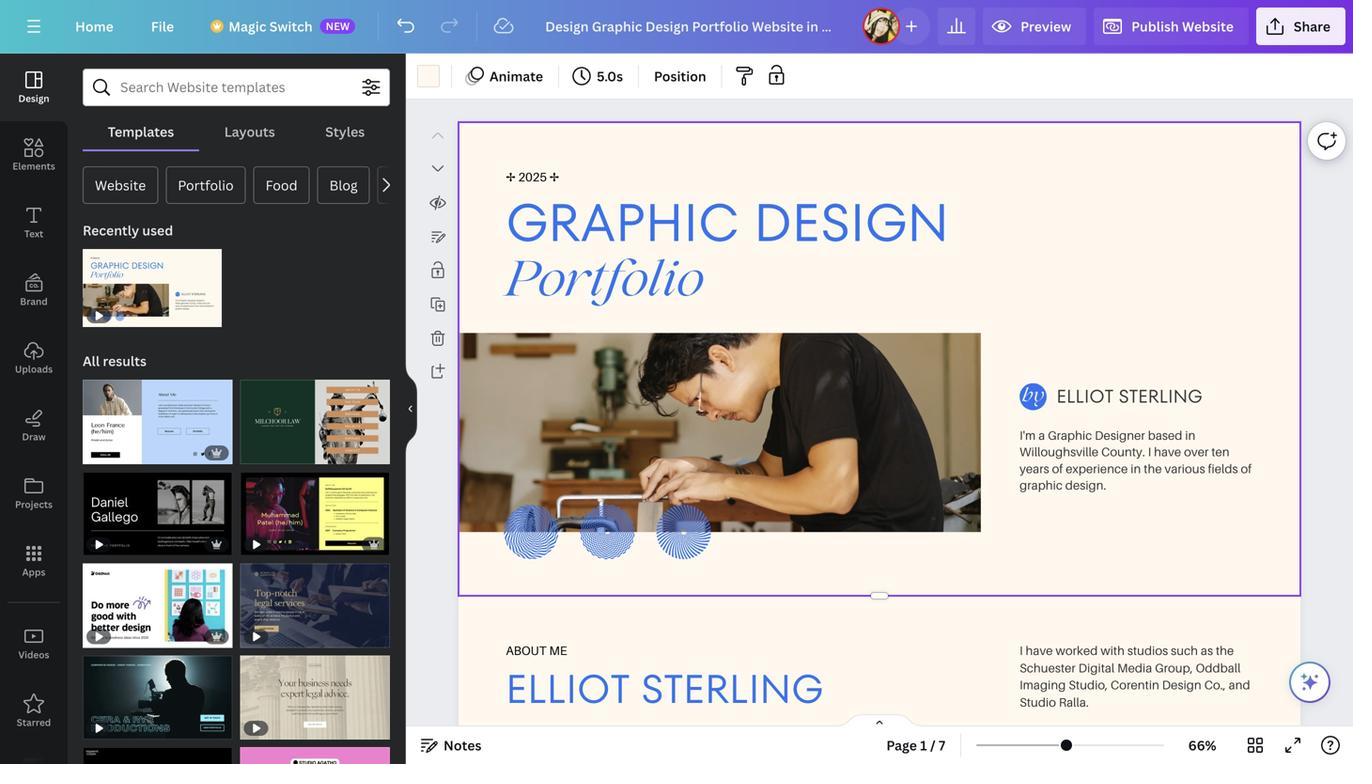 Task type: describe. For each thing, give the bounding box(es) containing it.
show pages image
[[834, 713, 925, 728]]

imaging
[[1020, 677, 1066, 692]]

i'm
[[1020, 428, 1036, 443]]

home
[[75, 17, 113, 35]]

page
[[887, 736, 917, 754]]

canva assistant image
[[1299, 671, 1321, 694]]

brand
[[20, 295, 48, 308]]

graphic
[[1020, 478, 1063, 492]]

company website in blue black dynamic neons style group
[[83, 644, 233, 740]]

file button
[[136, 8, 189, 45]]

Design title text field
[[530, 8, 855, 45]]

elliot sterling
[[506, 661, 823, 717]]

about
[[506, 643, 547, 658]]

✢ 2025 ✢
[[506, 170, 559, 184]]

notes button
[[413, 730, 489, 760]]

publish website button
[[1094, 8, 1249, 45]]

and
[[1229, 677, 1250, 692]]

0 horizontal spatial in
[[1131, 461, 1141, 476]]

schuester
[[1020, 660, 1076, 675]]

portfolio inside button
[[178, 176, 234, 194]]

apps button
[[0, 527, 68, 595]]

position button
[[647, 61, 714, 91]]

main menu bar
[[0, 0, 1353, 54]]

elements button
[[0, 121, 68, 189]]

layouts
[[224, 123, 275, 140]]

publish website
[[1132, 17, 1234, 35]]

Search Website templates search field
[[120, 70, 352, 105]]

fields
[[1208, 461, 1238, 476]]

preview button
[[983, 8, 1086, 45]]

share button
[[1256, 8, 1346, 45]]

co.,
[[1204, 677, 1226, 692]]

recently used
[[83, 221, 173, 239]]

notes
[[444, 736, 482, 754]]

5.0s
[[597, 67, 623, 85]]

projects button
[[0, 460, 68, 527]]

videos
[[18, 648, 49, 661]]

various
[[1165, 461, 1205, 476]]

with
[[1101, 643, 1125, 658]]

2 ✢ from the left
[[550, 170, 559, 184]]

templates
[[108, 123, 174, 140]]

design button
[[0, 54, 68, 121]]

page 1 / 7 button
[[879, 730, 953, 760]]

page 1 / 7
[[887, 736, 945, 754]]

text button
[[0, 189, 68, 257]]

new
[[326, 19, 350, 33]]

law firm website in gold blue sleek corporate style group
[[240, 552, 390, 648]]

0 vertical spatial in
[[1185, 428, 1196, 443]]

templates button
[[83, 114, 199, 149]]

ten
[[1212, 444, 1230, 459]]

website button
[[83, 166, 158, 204]]

recently
[[83, 221, 139, 239]]

i'm a graphic designer based in willoughsville county. i have over ten years of experience in the various fields of graphic design.
[[1020, 428, 1252, 492]]

apps
[[22, 566, 45, 578]]

travel
[[390, 176, 428, 194]]

oddball
[[1196, 660, 1241, 675]]

over
[[1184, 444, 1209, 459]]

elements
[[12, 160, 55, 172]]

i inside i have worked with studios such as the schuester digital media group, oddball imaging studio, corentin design co., and studio ralla.
[[1020, 643, 1023, 658]]

corentin
[[1111, 677, 1160, 692]]

share
[[1294, 17, 1331, 35]]

travel button
[[377, 166, 440, 204]]

years
[[1020, 461, 1049, 476]]

design.
[[1065, 478, 1107, 492]]

ralla.
[[1059, 695, 1089, 709]]

website inside dropdown button
[[1182, 17, 1234, 35]]

graphic design
[[506, 186, 949, 259]]

willoughsville
[[1020, 444, 1099, 459]]

black white dark futuristic coming soon website coming soon page group
[[83, 736, 233, 764]]

dark green and peach simple dark lawyer bio-link website group
[[240, 369, 390, 464]]

home link
[[60, 8, 129, 45]]

design graphic design portfolio website in blue  warm neutral experimental style group
[[83, 238, 222, 327]]

draw
[[22, 430, 46, 443]]

have inside i have worked with studios such as the schuester digital media group, oddball imaging studio, corentin design co., and studio ralla.
[[1026, 643, 1053, 658]]

side panel tab list
[[0, 54, 68, 764]]

all
[[83, 352, 100, 370]]

sterling
[[1119, 383, 1203, 409]]

i inside i'm a graphic designer based in willoughsville county. i have over ten years of experience in the various fields of graphic design.
[[1148, 444, 1151, 459]]

blog
[[329, 176, 358, 194]]

studio,
[[1069, 677, 1108, 692]]

text
[[24, 227, 43, 240]]

experience
[[1066, 461, 1128, 476]]



Task type: locate. For each thing, give the bounding box(es) containing it.
brand button
[[0, 257, 68, 324]]

starred
[[17, 716, 51, 729]]

the inside i have worked with studios such as the schuester digital media group, oddball imaging studio, corentin design co., and studio ralla.
[[1216, 643, 1234, 658]]

as
[[1201, 643, 1213, 658]]

such
[[1171, 643, 1198, 658]]

2 vertical spatial design
[[1162, 677, 1202, 692]]

videos button
[[0, 610, 68, 678]]

worked
[[1056, 643, 1098, 658]]

general services page website in black and white pink workplace gradients style group
[[240, 736, 390, 764]]

website inside button
[[95, 176, 146, 194]]

all results
[[83, 352, 147, 370]]

/
[[930, 736, 936, 754]]

1 horizontal spatial of
[[1241, 461, 1252, 476]]

digital
[[1079, 660, 1115, 675]]

have up the schuester on the right
[[1026, 643, 1053, 658]]

magic media image
[[0, 745, 68, 764]]

0 horizontal spatial the
[[1144, 461, 1162, 476]]

design inside i have worked with studios such as the schuester digital media group, oddball imaging studio, corentin design co., and studio ralla.
[[1162, 677, 1202, 692]]

1 horizontal spatial design
[[754, 186, 949, 259]]

2025
[[518, 170, 547, 184]]

0 horizontal spatial have
[[1026, 643, 1053, 658]]

of
[[1052, 461, 1063, 476], [1241, 461, 1252, 476]]

1 horizontal spatial graphic
[[1048, 428, 1092, 443]]

based
[[1148, 428, 1183, 443]]

layouts button
[[199, 114, 300, 149]]

1 vertical spatial graphic
[[1048, 428, 1092, 443]]

1 vertical spatial elliot
[[506, 661, 630, 717]]

elliot sterling
[[1057, 383, 1203, 409]]

1 vertical spatial design
[[754, 186, 949, 259]]

0 vertical spatial portfolio
[[178, 176, 234, 194]]

elliot for elliot sterling
[[1057, 383, 1114, 409]]

0 horizontal spatial design
[[18, 92, 49, 105]]

1
[[920, 736, 927, 754]]

designer
[[1095, 428, 1145, 443]]

have inside i'm a graphic designer based in willoughsville county. i have over ten years of experience in the various fields of graphic design.
[[1154, 444, 1181, 459]]

website right publish
[[1182, 17, 1234, 35]]

a
[[1039, 428, 1045, 443]]

1 horizontal spatial the
[[1216, 643, 1234, 658]]

5.0s button
[[567, 61, 631, 91]]

animate
[[490, 67, 543, 85]]

elliot down me
[[506, 661, 630, 717]]

i have worked with studios such as the schuester digital media group, oddball imaging studio, corentin design co., and studio ralla.
[[1020, 643, 1250, 709]]

1 horizontal spatial have
[[1154, 444, 1181, 459]]

0 horizontal spatial i
[[1020, 643, 1023, 658]]

in up over in the bottom right of the page
[[1185, 428, 1196, 443]]

1 horizontal spatial elliot
[[1057, 383, 1114, 409]]

i down the based
[[1148, 444, 1151, 459]]

0 vertical spatial i
[[1148, 444, 1151, 459]]

animate button
[[460, 61, 551, 91]]

portfolio button
[[166, 166, 246, 204]]

0 horizontal spatial elliot
[[506, 661, 630, 717]]

file
[[151, 17, 174, 35]]

1 horizontal spatial i
[[1148, 444, 1151, 459]]

1 vertical spatial website
[[95, 176, 146, 194]]

modeling portfolio website in black  white  grey  dark modern minimal style group
[[83, 460, 233, 556]]

of down the willoughsville
[[1052, 461, 1063, 476]]

1 horizontal spatial portfolio
[[506, 261, 703, 308]]

0 vertical spatial elliot
[[1057, 383, 1114, 409]]

blog button
[[317, 166, 370, 204]]

the
[[1144, 461, 1162, 476], [1216, 643, 1234, 658]]

in
[[1185, 428, 1196, 443], [1131, 461, 1141, 476]]

0 horizontal spatial portfolio
[[178, 176, 234, 194]]

design inside button
[[18, 92, 49, 105]]

0 vertical spatial graphic
[[506, 186, 739, 259]]

2 horizontal spatial design
[[1162, 677, 1202, 692]]

starred button
[[0, 678, 68, 745]]

website
[[1182, 17, 1234, 35], [95, 176, 146, 194]]

0 horizontal spatial website
[[95, 176, 146, 194]]

1 vertical spatial the
[[1216, 643, 1234, 658]]

group,
[[1155, 660, 1193, 675]]

uploads
[[15, 363, 53, 375]]

dark green and peach simple dark lawyer bio-link website image
[[240, 380, 390, 464]]

elliot right by
[[1057, 383, 1114, 409]]

1 ✢ from the left
[[506, 170, 516, 184]]

sterling
[[641, 661, 823, 717]]

projects
[[15, 498, 53, 511]]

used
[[142, 221, 173, 239]]

0 horizontal spatial of
[[1052, 461, 1063, 476]]

1 vertical spatial have
[[1026, 643, 1053, 658]]

graphic inside i'm a graphic designer based in willoughsville county. i have over ten years of experience in the various fields of graphic design.
[[1048, 428, 1092, 443]]

1 vertical spatial portfolio
[[506, 261, 703, 308]]

food button
[[253, 166, 310, 204]]

elliot for elliot sterling
[[506, 661, 630, 717]]

0 vertical spatial website
[[1182, 17, 1234, 35]]

hide image
[[405, 364, 417, 454]]

law firm website in beige cream brown neo classical style group
[[240, 644, 390, 740]]

me
[[549, 643, 567, 658]]

0 vertical spatial the
[[1144, 461, 1162, 476]]

styles button
[[300, 114, 390, 149]]

light blue black and white clean minimal model & actor resume website group
[[83, 369, 233, 464]]

1 vertical spatial i
[[1020, 643, 1023, 658]]

the left various
[[1144, 461, 1162, 476]]

#fff8ed image
[[417, 65, 440, 87], [417, 65, 440, 87]]

1 of from the left
[[1052, 461, 1063, 476]]

i up the schuester on the right
[[1020, 643, 1023, 658]]

0 vertical spatial design
[[18, 92, 49, 105]]

magic
[[229, 17, 266, 35]]

in down "county."
[[1131, 461, 1141, 476]]

0 vertical spatial have
[[1154, 444, 1181, 459]]

✢ left 2025
[[506, 170, 516, 184]]

7
[[939, 736, 945, 754]]

of right fields
[[1241, 461, 1252, 476]]

county.
[[1101, 444, 1145, 459]]

by
[[1022, 388, 1044, 406]]

brand agency portfolio website in white purple yellow modern professional style group
[[83, 552, 233, 648]]

design
[[18, 92, 49, 105], [754, 186, 949, 259], [1162, 677, 1202, 692]]

elliot
[[1057, 383, 1114, 409], [506, 661, 630, 717]]

draw button
[[0, 392, 68, 460]]

website up recently used
[[95, 176, 146, 194]]

1 vertical spatial in
[[1131, 461, 1141, 476]]

studios
[[1128, 643, 1168, 658]]

1 horizontal spatial ✢
[[550, 170, 559, 184]]

1 horizontal spatial in
[[1185, 428, 1196, 443]]

preview
[[1021, 17, 1071, 35]]

have down the based
[[1154, 444, 1181, 459]]

the right 'as'
[[1216, 643, 1234, 658]]

bright yellow black clean minimal game developer resume website group
[[240, 460, 390, 556]]

graphic
[[506, 186, 739, 259], [1048, 428, 1092, 443]]

2 of from the left
[[1241, 461, 1252, 476]]

media
[[1118, 660, 1152, 675]]

1 horizontal spatial website
[[1182, 17, 1234, 35]]

magic switch
[[229, 17, 313, 35]]

studio
[[1020, 695, 1056, 709]]

food
[[266, 176, 298, 194]]

66%
[[1188, 736, 1216, 754]]

results
[[103, 352, 147, 370]]

light blue black and white clean minimal model & actor resume website image
[[83, 380, 233, 464]]

0 horizontal spatial ✢
[[506, 170, 516, 184]]

publish
[[1132, 17, 1179, 35]]

about me
[[506, 643, 567, 658]]

the inside i'm a graphic designer based in willoughsville county. i have over ten years of experience in the various fields of graphic design.
[[1144, 461, 1162, 476]]

uploads button
[[0, 324, 68, 392]]

0 horizontal spatial graphic
[[506, 186, 739, 259]]

position
[[654, 67, 706, 85]]

✢ right 2025
[[550, 170, 559, 184]]

portfolio
[[178, 176, 234, 194], [506, 261, 703, 308]]



Task type: vqa. For each thing, say whether or not it's contained in the screenshot.
the left the "of"
yes



